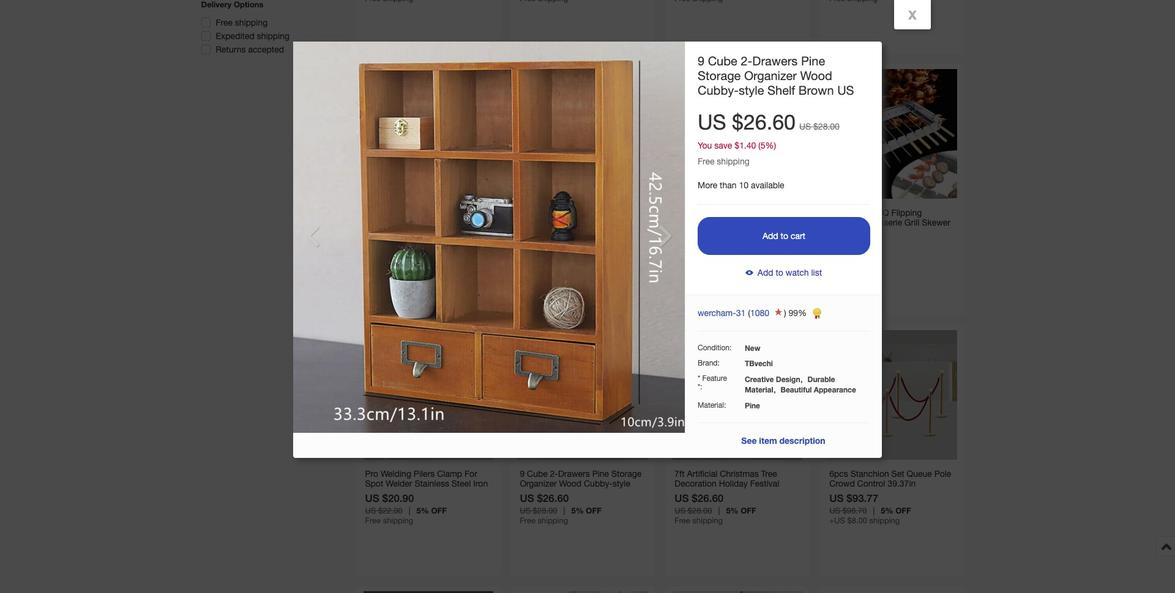 Task type: vqa. For each thing, say whether or not it's contained in the screenshot.


Task type: locate. For each thing, give the bounding box(es) containing it.
kit
[[451, 228, 461, 237]]

sign
[[545, 218, 562, 228]]

off for alloy
[[431, 245, 447, 254]]

0 horizontal spatial 9
[[520, 469, 525, 479]]

set
[[444, 208, 457, 218], [892, 469, 904, 479]]

wercham-31 ( 1080
[[698, 308, 772, 318]]

available
[[751, 180, 784, 190]]

+us left $8.00
[[829, 516, 845, 526]]

1 vertical spatial 9 cube 2-drawers pine storage organizer wood cubby-style shelf brown us
[[520, 469, 642, 499]]

+us left $2.00
[[365, 255, 381, 264]]

2 adjustable from the left
[[520, 228, 560, 237]]

5% for festival
[[726, 506, 739, 516]]

*:
[[698, 383, 702, 392]]

free
[[216, 18, 233, 28], [698, 157, 715, 166], [829, 245, 845, 254], [520, 255, 536, 264], [675, 255, 690, 264], [365, 516, 381, 526], [520, 516, 536, 526], [675, 516, 690, 526]]

0 horizontal spatial (
[[748, 308, 750, 318]]

rgbw
[[751, 208, 777, 218]]

0 horizontal spatial adjustable
[[365, 228, 406, 237]]

2 horizontal spatial steel
[[888, 228, 908, 237]]

1 horizontal spatial set
[[892, 469, 904, 479]]

0 vertical spatial cubby-
[[698, 83, 739, 97]]

0 vertical spatial add
[[763, 231, 778, 241]]

1 horizontal spatial 9
[[698, 54, 705, 68]]

1 horizontal spatial pine
[[745, 401, 760, 411]]

material，beautiful
[[745, 386, 812, 395]]

to inside button
[[781, 231, 788, 241]]

drawers inside us $26.60 document
[[752, 54, 798, 68]]

0 vertical spatial 9
[[698, 54, 705, 68]]

$28.00
[[813, 122, 840, 132], [533, 507, 557, 516], [688, 507, 712, 516]]

2 horizontal spatial $28.00
[[813, 122, 840, 132]]

9 cube 2-drawers pine storage organizer wood cubby-style shelf brown us inside us $26.60 document
[[698, 54, 854, 97]]

storage inside us $26.60 document
[[698, 68, 741, 83]]

0 horizontal spatial pole
[[459, 208, 476, 218]]

pole
[[459, 208, 476, 218], [934, 469, 951, 479]]

style up $1.40
[[739, 83, 764, 97]]

+us
[[365, 255, 381, 264], [829, 516, 845, 526]]

1 vertical spatial shelf
[[829, 228, 849, 237]]

x button
[[894, 0, 931, 29]]

pro
[[365, 469, 378, 479]]

climber
[[426, 218, 456, 228]]

1 vertical spatial +us
[[829, 516, 845, 526]]

1 horizontal spatial steel
[[452, 479, 471, 489]]

storage
[[698, 68, 741, 83], [611, 469, 642, 479]]

0 vertical spatial storage
[[698, 68, 741, 83]]

$28.00 for 9 cube 2-drawers pine storage organizer wood cubby-style shelf brown us
[[533, 507, 557, 516]]

tree right christmas
[[761, 469, 777, 479]]

1 vertical spatial cubby-
[[584, 479, 613, 489]]

add right watch icon
[[758, 268, 773, 278]]

off inside the 5% off +us $8.00 shipping
[[896, 506, 911, 516]]

shelf down the automatic
[[829, 228, 849, 237]]

+
[[875, 489, 880, 499]]

0 vertical spatial cube
[[708, 54, 737, 68]]

0 vertical spatial wood
[[800, 68, 832, 83]]

0 vertical spatial set
[[444, 208, 457, 218]]

alloy
[[408, 228, 427, 237]]

1 horizontal spatial +us
[[829, 516, 845, 526]]

( left the %)
[[758, 141, 761, 151]]

set inside the tree climbing spike set pole climbing spurs climber adjustable alloy steel kit
[[444, 208, 457, 218]]

1 vertical spatial drawers
[[558, 469, 590, 479]]

add for add to cart
[[763, 231, 778, 241]]

0 horizontal spatial +us
[[365, 255, 381, 264]]

previous image image
[[305, 225, 320, 248]]

1 horizontal spatial new
[[745, 344, 760, 353]]

steel left iron
[[452, 479, 471, 489]]

welding
[[381, 469, 411, 479]]

1 horizontal spatial storage
[[698, 68, 741, 83]]

stanchions
[[829, 489, 872, 499]]

1 horizontal spatial tree
[[761, 469, 777, 479]]

us $20.90 us $22.00
[[365, 492, 414, 516]]

0 horizontal spatial stainless
[[415, 479, 449, 489]]

1 horizontal spatial brown
[[799, 83, 834, 97]]

300pcs strands rgbw led headliner star light fiber optic roof ceiling kit
[[675, 208, 799, 237]]

pole up kit
[[459, 208, 476, 218]]

poster
[[598, 208, 623, 218]]

0 horizontal spatial organizer
[[520, 479, 557, 489]]

7ft artificial christmas tree decoration holiday festival xmas green w/stand
[[675, 469, 779, 499]]

brand:
[[698, 359, 720, 368]]

5% off +us $2.00 shipping
[[365, 245, 447, 264]]

display
[[592, 218, 621, 228]]

steel down 'flipping'
[[888, 228, 908, 237]]

velvet
[[882, 489, 905, 499]]

0 vertical spatial drawers
[[752, 54, 798, 68]]

+us inside 5% off +us $2.00 shipping
[[365, 255, 381, 264]]

1 vertical spatial tree
[[761, 469, 777, 479]]

2 horizontal spatial $26.60
[[732, 110, 796, 134]]

+us for us $47.50
[[365, 255, 381, 264]]

1 vertical spatial organizer
[[520, 479, 557, 489]]

$20.90
[[382, 492, 414, 505]]

style inside us $26.60 document
[[739, 83, 764, 97]]

1 horizontal spatial 2-
[[741, 54, 752, 68]]

tree up us $47.50 us $50.00
[[365, 208, 381, 218]]

0 horizontal spatial wood
[[559, 479, 582, 489]]

0 horizontal spatial $28.00
[[533, 507, 557, 516]]

0 horizontal spatial 9 cube 2-drawers pine storage organizer wood cubby-style shelf brown us
[[520, 469, 642, 499]]

stainless
[[851, 228, 886, 237], [415, 479, 449, 489]]

to
[[575, 228, 583, 237], [781, 231, 788, 241], [776, 268, 783, 278]]

0 horizontal spatial new
[[426, 489, 443, 499]]

to inside black double-sided poster floor stand sign holder display adjustable up to 71"
[[575, 228, 583, 237]]

steel left kit
[[429, 228, 448, 237]]

see item description
[[741, 436, 825, 446]]

1 horizontal spatial (
[[758, 141, 761, 151]]

pole inside 6pcs stanchion set queue pole crowd control 39.37in stanchions + velvet ropes
[[934, 469, 951, 479]]

off
[[431, 245, 447, 254], [586, 245, 602, 254], [741, 245, 756, 254], [431, 506, 447, 516], [586, 506, 602, 516], [741, 506, 756, 516], [896, 506, 911, 516]]

0 vertical spatial 9 cube 2-drawers pine storage organizer wood cubby-style shelf brown us
[[698, 54, 854, 97]]

+us inside the 5% off +us $8.00 shipping
[[829, 516, 845, 526]]

6pcs stanchion set queue pole crowd control 39.37in stanchions + velvet ropes
[[829, 469, 951, 499]]

us $26.60 us $28.00 for 7ft artificial christmas tree decoration holiday festival xmas green w/stand
[[675, 492, 724, 516]]

style left "7ft"
[[613, 479, 630, 489]]

0 vertical spatial new
[[745, 344, 760, 353]]

%)
[[765, 141, 776, 151]]

$28.00 for 7ft artificial christmas tree decoration holiday festival xmas green w/stand
[[688, 507, 712, 516]]

add inside "add to watch list" link
[[758, 268, 773, 278]]

0 vertical spatial 2-
[[741, 54, 752, 68]]

0 horizontal spatial drawers
[[558, 469, 590, 479]]

5% off free shipping for plate
[[365, 506, 447, 526]]

1 vertical spatial pole
[[934, 469, 951, 479]]

$28.00 inside us $26.60 document
[[813, 122, 840, 132]]

see
[[741, 436, 757, 446]]

1 horizontal spatial adjustable
[[520, 228, 560, 237]]

0 horizontal spatial cube
[[527, 469, 548, 479]]

shelf right iron
[[520, 489, 539, 499]]

0 vertical spatial pole
[[459, 208, 476, 218]]

1 vertical spatial new
[[426, 489, 443, 499]]

stand
[[520, 218, 543, 228]]

cubby-
[[698, 83, 739, 97], [584, 479, 613, 489]]

1 vertical spatial 2-
[[550, 469, 558, 479]]

0 horizontal spatial 2-
[[550, 469, 558, 479]]

0 horizontal spatial set
[[444, 208, 457, 218]]

( right 31
[[748, 308, 750, 318]]

list
[[811, 268, 822, 278]]

control
[[857, 479, 885, 489]]

stainless right welder
[[415, 479, 449, 489]]

you
[[698, 141, 712, 151]]

add inside add to cart button
[[763, 231, 778, 241]]

1 horizontal spatial shelf
[[768, 83, 795, 97]]

300pcs
[[675, 208, 706, 218]]

cube inside us $26.60 document
[[708, 54, 737, 68]]

adjustable
[[365, 228, 406, 237], [520, 228, 560, 237]]

shipping inside the 5% off +us $8.00 shipping
[[869, 516, 900, 526]]

0 vertical spatial brown
[[799, 83, 834, 97]]

feature
[[702, 375, 727, 383]]

2 vertical spatial pine
[[592, 469, 609, 479]]

set up "velvet"
[[892, 469, 904, 479]]

0 vertical spatial style
[[739, 83, 764, 97]]

9 cube 2-drawers pine storage organizer wood cubby-style shelf brown us
[[698, 54, 854, 97], [520, 469, 642, 499]]

1 horizontal spatial cubby-
[[698, 83, 739, 97]]

xmas
[[675, 489, 696, 499]]

0 vertical spatial organizer
[[744, 68, 797, 83]]

1 horizontal spatial organizer
[[744, 68, 797, 83]]

next image image
[[658, 225, 673, 248]]

stainless down bbq
[[851, 228, 886, 237]]

off for adjustable
[[586, 245, 602, 254]]

1 horizontal spatial 9 cube 2-drawers pine storage organizer wood cubby-style shelf brown us
[[698, 54, 854, 97]]

to left cart
[[781, 231, 788, 241]]

0 horizontal spatial $26.60
[[537, 492, 569, 505]]

artificial
[[687, 469, 718, 479]]

us
[[837, 83, 854, 97], [698, 110, 726, 134], [799, 122, 811, 132], [365, 231, 379, 243], [520, 231, 534, 243], [675, 231, 689, 243], [829, 231, 844, 243], [365, 245, 376, 254], [520, 245, 531, 254], [675, 245, 686, 254], [569, 489, 581, 499], [365, 492, 379, 505], [520, 492, 534, 505], [675, 492, 689, 505], [829, 492, 844, 505], [365, 507, 376, 516], [520, 507, 531, 516], [675, 507, 686, 516], [829, 507, 840, 516]]

new
[[745, 344, 760, 353], [426, 489, 443, 499]]

climbing up $47.50 at top left
[[384, 208, 417, 218]]

1 horizontal spatial stainless
[[851, 228, 886, 237]]

0 vertical spatial shelf
[[768, 83, 795, 97]]

1 horizontal spatial $28.00
[[688, 507, 712, 516]]

set right spike
[[444, 208, 457, 218]]

9 cube 2-drawers pine storage organizer wood cubby-style shelf brown us link
[[698, 54, 854, 97]]

1 vertical spatial stainless
[[415, 479, 449, 489]]

double-
[[544, 208, 574, 218]]

shipping inside 5% off +us $2.00 shipping
[[405, 255, 435, 264]]

1 horizontal spatial pole
[[934, 469, 951, 479]]

1 vertical spatial set
[[892, 469, 904, 479]]

1 vertical spatial style
[[613, 479, 630, 489]]

add
[[763, 231, 778, 241], [758, 268, 773, 278]]

5% inside the 5% off +us $8.00 shipping
[[881, 506, 893, 516]]

1 horizontal spatial cube
[[708, 54, 737, 68]]

christmas
[[720, 469, 759, 479]]

pole inside the tree climbing spike set pole climbing spurs climber adjustable alloy steel kit
[[459, 208, 476, 218]]

off for iron
[[431, 506, 447, 516]]

bbq
[[871, 208, 889, 218]]

us $26.60 us $28.00 for 9 cube 2-drawers pine storage organizer wood cubby-style shelf brown us
[[520, 492, 569, 516]]

roof
[[702, 228, 726, 237]]

add down light
[[763, 231, 778, 241]]

1 horizontal spatial drawers
[[752, 54, 798, 68]]

1 horizontal spatial style
[[739, 83, 764, 97]]

1080
[[750, 308, 769, 318]]

5% off free shipping
[[520, 245, 602, 264], [675, 245, 756, 264], [365, 506, 447, 526], [520, 506, 602, 526], [675, 506, 756, 526]]

0 horizontal spatial pine
[[592, 469, 609, 479]]

1 horizontal spatial wood
[[800, 68, 832, 83]]

0 vertical spatial pine
[[801, 54, 825, 68]]

to for add to watch list
[[776, 268, 783, 278]]

off inside 5% off +us $2.00 shipping
[[431, 245, 447, 254]]

$2.00
[[383, 255, 403, 264]]

$8.00
[[847, 516, 867, 526]]

stanchion
[[851, 469, 889, 479]]

0 horizontal spatial storage
[[611, 469, 642, 479]]

1 vertical spatial cube
[[527, 469, 548, 479]]

set inside 6pcs stanchion set queue pole crowd control 39.37in stanchions + velvet ropes
[[892, 469, 904, 479]]

2 horizontal spatial shelf
[[829, 228, 849, 237]]

spurs
[[401, 218, 424, 228]]

fiber
[[775, 218, 799, 228]]

1 adjustable from the left
[[365, 228, 406, 237]]

1 vertical spatial add
[[758, 268, 773, 278]]

pole for $93.77
[[934, 469, 951, 479]]

fb redstar image
[[772, 308, 784, 320]]

shelf up the %)
[[768, 83, 795, 97]]

5% for spurs
[[417, 245, 429, 254]]

steel inside automatic bbq flipping rotating rotisserie grill skewer shelf stainless steel
[[888, 228, 908, 237]]

adjustable up the $25.00
[[520, 228, 560, 237]]

0 horizontal spatial tree
[[365, 208, 381, 218]]

0 vertical spatial tree
[[365, 208, 381, 218]]

5% for welder
[[417, 506, 429, 516]]

to right up
[[575, 228, 583, 237]]

1 horizontal spatial $26.60
[[692, 492, 724, 505]]

0 horizontal spatial steel
[[429, 228, 448, 237]]

tbvechi
[[745, 359, 773, 368]]

1 vertical spatial brown
[[542, 489, 566, 499]]

to left watch
[[776, 268, 783, 278]]

0 vertical spatial stainless
[[851, 228, 886, 237]]

0 horizontal spatial style
[[613, 479, 630, 489]]

2 vertical spatial shelf
[[520, 489, 539, 499]]

stainless inside pro welding pilers clamp for spot welder stainless steel iron plate hardware new
[[415, 479, 449, 489]]

0 vertical spatial +us
[[365, 255, 381, 264]]

+us for us $93.77
[[829, 516, 845, 526]]

plate
[[365, 489, 384, 499]]

adjustable up $50.00
[[365, 228, 406, 237]]

)
[[784, 308, 786, 318]]

new up tbvechi
[[745, 344, 760, 353]]

new down pilers
[[426, 489, 443, 499]]

queue
[[907, 469, 932, 479]]

$34.20
[[692, 231, 724, 243]]

decoration
[[675, 479, 717, 489]]

5% off free shipping for shelf
[[520, 506, 602, 526]]

pole right queue at the bottom
[[934, 469, 951, 479]]

5% inside 5% off +us $2.00 shipping
[[417, 245, 429, 254]]

brown inside us $26.60 document
[[799, 83, 834, 97]]



Task type: describe. For each thing, give the bounding box(es) containing it.
hardware
[[387, 489, 424, 499]]

add to cart
[[763, 231, 805, 241]]

99%
[[789, 308, 807, 318]]

us $26.60 dialog
[[293, 0, 931, 458]]

1 vertical spatial 9
[[520, 469, 525, 479]]

headliner
[[675, 218, 722, 228]]

material:
[[698, 401, 726, 410]]

$26.60 inside document
[[732, 110, 796, 134]]

1 vertical spatial storage
[[611, 469, 642, 479]]

festival
[[750, 479, 779, 489]]

wercham-31 link
[[698, 308, 748, 318]]

us $26.60 document
[[293, 42, 882, 458]]

tree climbing spike set pole climbing spurs climber adjustable alloy steel kit
[[365, 208, 476, 237]]

skewer
[[922, 218, 951, 228]]

climbing up us $47.50 us $50.00
[[365, 218, 399, 228]]

5% for light
[[726, 245, 739, 254]]

design，durable
[[776, 375, 835, 384]]

to for add to cart
[[781, 231, 788, 241]]

wercham-
[[698, 308, 736, 318]]

new inside us $26.60 document
[[745, 344, 760, 353]]

71"
[[585, 228, 598, 237]]

off for style
[[586, 506, 602, 516]]

led
[[779, 208, 795, 218]]

more
[[698, 180, 717, 190]]

$47.50
[[382, 231, 414, 243]]

steel inside the tree climbing spike set pole climbing spurs climber adjustable alloy steel kit
[[429, 228, 448, 237]]

1 vertical spatial pine
[[745, 401, 760, 411]]

item
[[759, 436, 777, 446]]

add to watch list link
[[745, 267, 822, 278]]

1 vertical spatial wood
[[559, 479, 582, 489]]

welder
[[386, 479, 412, 489]]

condition:
[[698, 344, 732, 352]]

0 horizontal spatial shelf
[[520, 489, 539, 499]]

us $48.00 free shipping
[[829, 231, 878, 254]]

shelf inside us $26.60 document
[[768, 83, 795, 97]]

$1.40
[[735, 141, 756, 151]]

description
[[779, 436, 825, 446]]

sided
[[574, 208, 595, 218]]

10
[[739, 180, 749, 190]]

than
[[720, 180, 737, 190]]

spike
[[420, 208, 441, 218]]

organizer inside us $26.60 document
[[744, 68, 797, 83]]

top rated plus image
[[813, 308, 821, 320]]

5
[[761, 141, 765, 151]]

$22.00
[[378, 507, 403, 516]]

black
[[520, 208, 541, 218]]

floor
[[625, 208, 644, 218]]

crowd
[[829, 479, 855, 489]]

returns
[[216, 45, 246, 54]]

cart
[[791, 231, 805, 241]]

us $26.60 us $28.00 inside us $26.60 document
[[698, 110, 840, 134]]

wood inside us $26.60 document
[[800, 68, 832, 83]]

5% off +us $8.00 shipping
[[829, 506, 911, 526]]

*
[[698, 375, 700, 383]]

creative
[[745, 375, 774, 384]]

add for add to watch list
[[758, 268, 773, 278]]

stainless inside automatic bbq flipping rotating rotisserie grill skewer shelf stainless steel
[[851, 228, 886, 237]]

free inside us $26.60 document
[[698, 157, 715, 166]]

optic
[[675, 228, 700, 237]]

tree inside the tree climbing spike set pole climbing spurs climber adjustable alloy steel kit
[[365, 208, 381, 218]]

for
[[465, 469, 477, 479]]

black double-sided poster floor stand sign holder display adjustable up to 71"
[[520, 208, 644, 237]]

free shipping
[[698, 157, 750, 166]]

off for +
[[896, 506, 911, 516]]

clamp
[[437, 469, 462, 479]]

adjustable inside the tree climbing spike set pole climbing spurs climber adjustable alloy steel kit
[[365, 228, 406, 237]]

2- inside us $26.60 document
[[741, 54, 752, 68]]

) 99%
[[784, 308, 807, 318]]

holder
[[564, 218, 590, 228]]

us inside us $48.00 free shipping
[[829, 231, 844, 243]]

5% off free shipping for up
[[520, 245, 602, 264]]

0 horizontal spatial brown
[[542, 489, 566, 499]]

green
[[698, 489, 722, 499]]

cubby- inside us $26.60 document
[[698, 83, 739, 97]]

rotisserie
[[864, 218, 902, 228]]

iron
[[473, 479, 488, 489]]

us $34.20 us $36.00
[[675, 231, 724, 254]]

pro welding pilers clamp for spot welder stainless steel iron plate hardware new
[[365, 469, 488, 499]]

you save $1.40 ( 5 %)
[[698, 141, 776, 151]]

39.37in
[[888, 479, 916, 489]]

add to cart button
[[698, 217, 870, 255]]

pole for $47.50
[[459, 208, 476, 218]]

watch image
[[745, 267, 755, 277]]

spot
[[365, 479, 383, 489]]

kit
[[764, 228, 777, 237]]

1080 link
[[750, 308, 772, 318]]

strands
[[709, 208, 748, 218]]

$26.60 for 7ft artificial christmas tree decoration holiday festival xmas green w/stand
[[692, 492, 724, 505]]

$36.00
[[688, 245, 712, 254]]

tree inside 7ft artificial christmas tree decoration holiday festival xmas green w/stand
[[761, 469, 777, 479]]

flipping
[[892, 208, 922, 218]]

automatic
[[829, 208, 869, 218]]

x
[[909, 7, 917, 22]]

1 vertical spatial (
[[748, 308, 750, 318]]

0 horizontal spatial cubby-
[[584, 479, 613, 489]]

5% for control
[[881, 506, 893, 516]]

2 horizontal spatial pine
[[801, 54, 825, 68]]

accepted
[[248, 45, 284, 54]]

$26.60 for 9 cube 2-drawers pine storage organizer wood cubby-style shelf brown us
[[537, 492, 569, 505]]

0 vertical spatial (
[[758, 141, 761, 151]]

light
[[748, 218, 772, 228]]

adjustable inside black double-sided poster floor stand sign holder display adjustable up to 71"
[[520, 228, 560, 237]]

5% for sign
[[571, 245, 584, 254]]

star
[[724, 218, 745, 228]]

5% off free shipping for ceiling
[[675, 245, 756, 264]]

5% for organizer
[[571, 506, 584, 516]]

new inside pro welding pilers clamp for spot welder stainless steel iron plate hardware new
[[426, 489, 443, 499]]

free inside us $48.00 free shipping
[[829, 245, 845, 254]]

shipping inside us $48.00 free shipping
[[847, 245, 878, 254]]

shelf inside automatic bbq flipping rotating rotisserie grill skewer shelf stainless steel
[[829, 228, 849, 237]]

us $93.77 us $98.70
[[829, 492, 878, 516]]

off for roof
[[741, 245, 756, 254]]

9 inside us $26.60 document
[[698, 54, 705, 68]]

pilers
[[414, 469, 435, 479]]

* feature *:
[[698, 375, 727, 392]]

steel inside pro welding pilers clamp for spot welder stainless steel iron plate hardware new
[[452, 479, 471, 489]]

free shipping expedited shipping returns accepted
[[216, 18, 290, 54]]

$23.75
[[537, 231, 569, 243]]

off for w/stand
[[741, 506, 756, 516]]

free inside free shipping expedited shipping returns accepted
[[216, 18, 233, 28]]

$48.00
[[847, 231, 878, 243]]

shipping inside us $26.60 document
[[717, 157, 750, 166]]

automatic bbq flipping rotating rotisserie grill skewer shelf stainless steel
[[829, 208, 951, 237]]

w/stand
[[724, 489, 756, 499]]

grill
[[905, 218, 920, 228]]

ropes
[[907, 489, 932, 499]]



